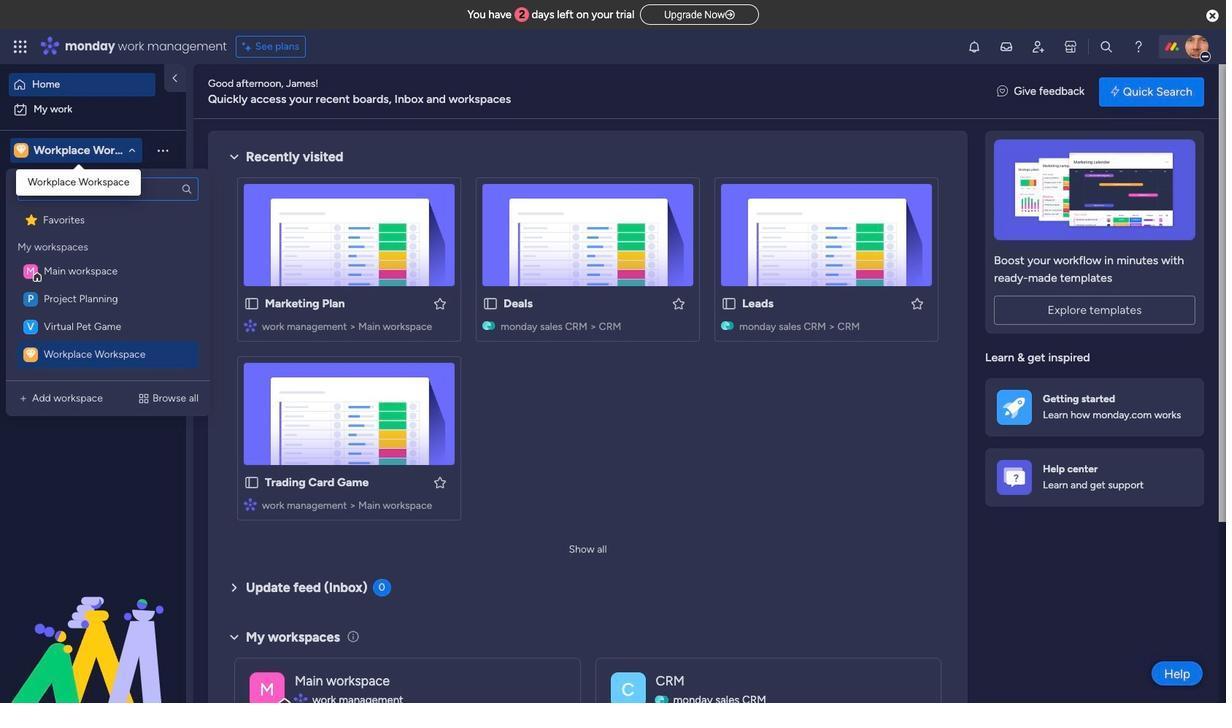 Task type: describe. For each thing, give the bounding box(es) containing it.
favorites element
[[18, 207, 199, 234]]

project planning element
[[18, 285, 199, 313]]

update feed image
[[1000, 39, 1014, 54]]

james peterson image
[[1186, 35, 1209, 58]]

templates image image
[[999, 139, 1192, 240]]

1 public board image from the left
[[244, 296, 260, 312]]

close recently visited image
[[226, 148, 243, 166]]

workspace image inside project planning element
[[23, 292, 38, 307]]

dapulse close image
[[1207, 9, 1219, 23]]

add to favorites image for the bottommost public board icon
[[433, 475, 448, 490]]

v2 user feedback image
[[998, 83, 1009, 100]]

close my workspaces image
[[226, 628, 243, 646]]

add to favorites image
[[672, 296, 686, 311]]

workspace selection element
[[14, 142, 152, 159]]

v2 star 2 image
[[26, 213, 37, 227]]

open update feed (inbox) image
[[226, 579, 243, 597]]

search everything image
[[1100, 39, 1114, 54]]

my workspaces row
[[18, 234, 88, 255]]

lottie animation element
[[0, 556, 186, 703]]

add to favorites image for the topmost public board icon
[[911, 296, 925, 311]]

select product image
[[13, 39, 28, 54]]



Task type: locate. For each thing, give the bounding box(es) containing it.
tree grid
[[18, 207, 199, 369]]

Search for content search field
[[18, 177, 199, 201]]

help image
[[1132, 39, 1146, 54]]

dapulse rightstroke image
[[726, 9, 735, 20]]

search image
[[181, 183, 193, 195]]

workspace options image
[[156, 143, 170, 158]]

1 horizontal spatial workspace image
[[250, 672, 285, 703]]

1 service icon image from the left
[[18, 393, 29, 405]]

0 horizontal spatial workspace image
[[23, 292, 38, 307]]

workspace image
[[14, 142, 28, 158], [16, 142, 26, 158], [23, 264, 38, 279], [23, 320, 38, 334], [23, 348, 38, 362], [26, 348, 36, 362], [611, 672, 646, 703]]

0 vertical spatial public board image
[[721, 296, 737, 312]]

add to favorites image
[[433, 296, 448, 311], [911, 296, 925, 311], [433, 475, 448, 490]]

workspace image inside virtual pet game element
[[23, 320, 38, 334]]

0 vertical spatial workspace image
[[23, 292, 38, 307]]

public board image
[[244, 296, 260, 312], [483, 296, 499, 312]]

help center element
[[986, 448, 1205, 506]]

0 element
[[373, 579, 391, 597]]

getting started element
[[986, 378, 1205, 436]]

virtual pet game element
[[18, 313, 199, 341]]

1 vertical spatial public board image
[[244, 475, 260, 491]]

main workspace element
[[18, 258, 199, 285]]

option
[[9, 73, 156, 96], [9, 98, 177, 121]]

invite members image
[[1032, 39, 1046, 54]]

service icon image
[[18, 393, 29, 405], [138, 393, 150, 405]]

1 horizontal spatial service icon image
[[138, 393, 150, 405]]

1 horizontal spatial public board image
[[483, 296, 499, 312]]

2 public board image from the left
[[483, 296, 499, 312]]

1 option from the top
[[9, 73, 156, 96]]

see plans image
[[242, 39, 255, 55]]

None search field
[[18, 177, 199, 201]]

workspace image
[[23, 292, 38, 307], [250, 672, 285, 703]]

v2 bolt switch image
[[1111, 84, 1120, 100]]

public board image
[[721, 296, 737, 312], [244, 475, 260, 491]]

1 vertical spatial option
[[9, 98, 177, 121]]

list box
[[15, 177, 202, 369]]

1 horizontal spatial public board image
[[721, 296, 737, 312]]

lottie animation image
[[0, 556, 186, 703]]

0 vertical spatial option
[[9, 73, 156, 96]]

1 vertical spatial workspace image
[[250, 672, 285, 703]]

0 horizontal spatial service icon image
[[18, 393, 29, 405]]

notifications image
[[967, 39, 982, 54]]

0 horizontal spatial public board image
[[244, 296, 260, 312]]

2 service icon image from the left
[[138, 393, 150, 405]]

monday marketplace image
[[1064, 39, 1078, 54]]

workplace workspace element
[[18, 341, 199, 369]]

0 horizontal spatial public board image
[[244, 475, 260, 491]]

quick search results list box
[[226, 166, 951, 538]]

2 option from the top
[[9, 98, 177, 121]]

Search in workspace field
[[31, 173, 122, 190]]



Task type: vqa. For each thing, say whether or not it's contained in the screenshot.
first Workspace icon from the top
yes



